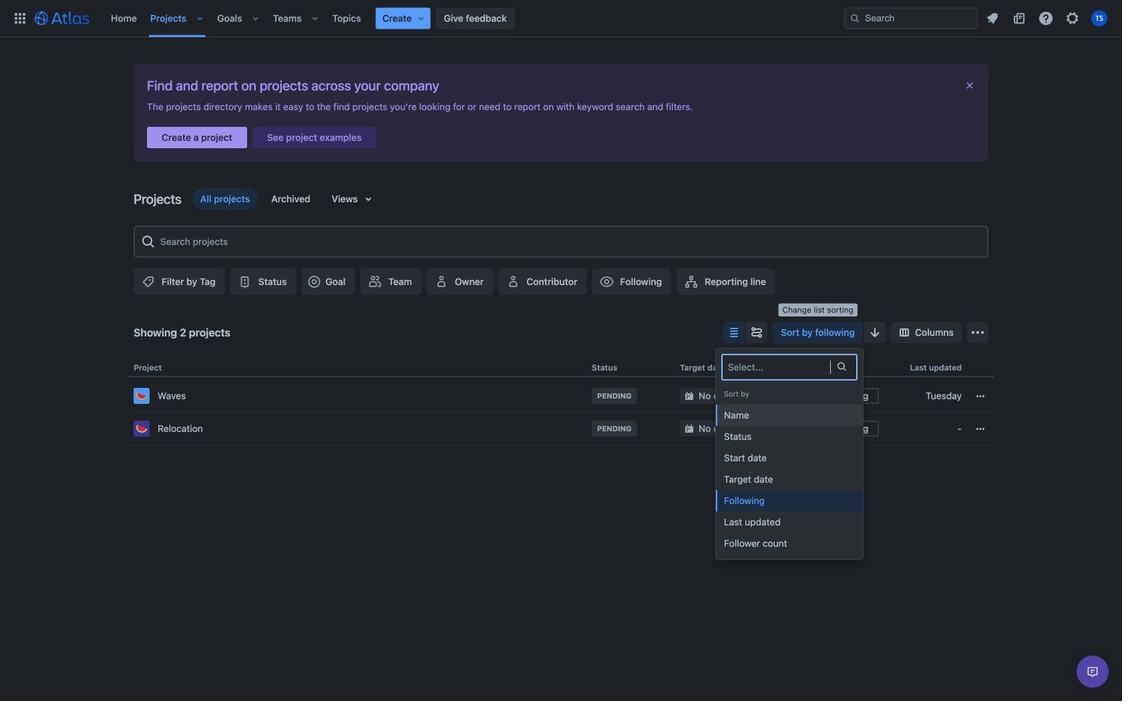 Task type: locate. For each thing, give the bounding box(es) containing it.
banner
[[0, 0, 1123, 37]]

close banner image
[[965, 80, 976, 91]]

None search field
[[845, 8, 979, 29]]

search projects image
[[140, 234, 156, 250]]

display as list image
[[727, 325, 743, 341]]

status image
[[237, 274, 253, 290]]

tooltip
[[779, 304, 858, 317]]

open intercom messenger image
[[1085, 664, 1101, 680]]

open image
[[834, 359, 850, 375]]

account image
[[1092, 10, 1108, 26]]

more options image
[[970, 325, 987, 341]]

None text field
[[729, 361, 731, 374]]

notifications image
[[985, 10, 1001, 26]]



Task type: vqa. For each thing, say whether or not it's contained in the screenshot.
Display as list icon
yes



Task type: describe. For each thing, give the bounding box(es) containing it.
reverse sort order image
[[868, 325, 884, 341]]

switch to... image
[[12, 10, 28, 26]]

help image
[[1039, 10, 1055, 26]]

search image
[[850, 13, 861, 24]]

following image
[[599, 274, 615, 290]]

Search field
[[845, 8, 979, 29]]

tag image
[[140, 274, 156, 290]]

display as timeline image
[[749, 325, 765, 341]]

settings image
[[1065, 10, 1081, 26]]

top element
[[8, 0, 845, 37]]

Search projects field
[[156, 230, 983, 254]]



